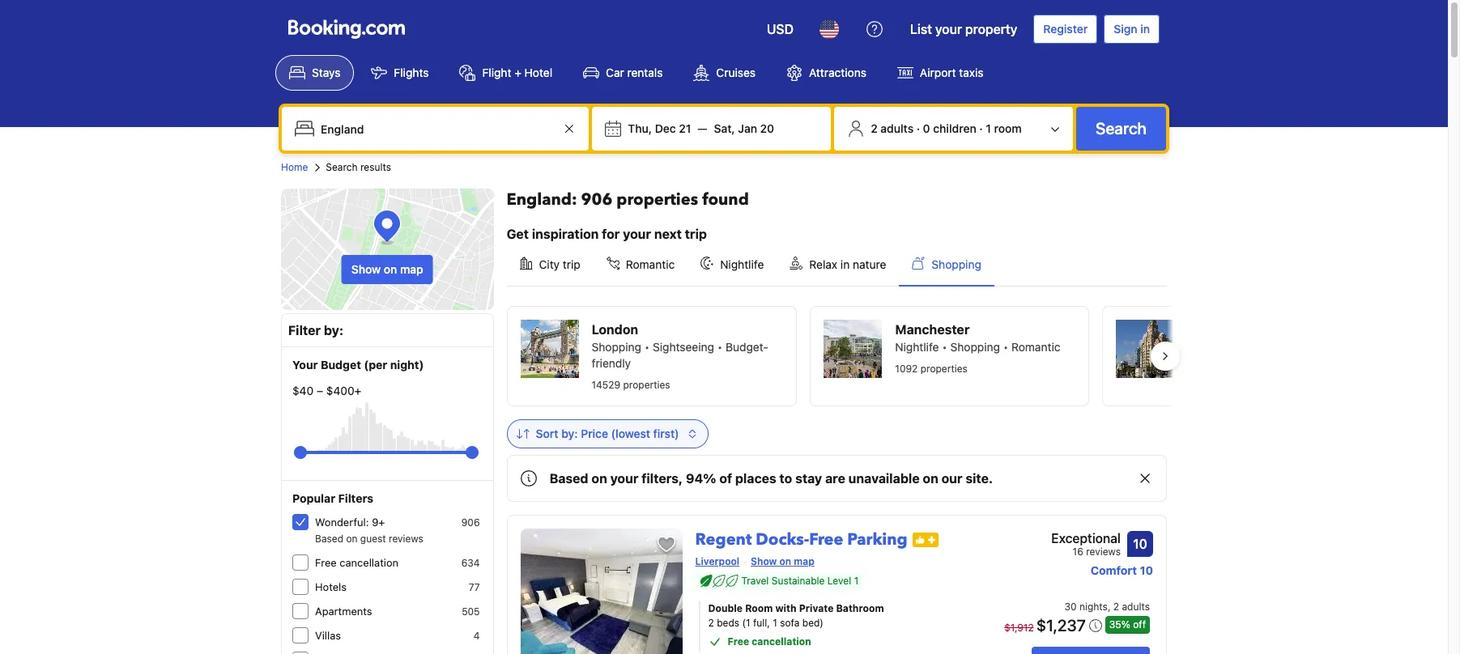Task type: locate. For each thing, give the bounding box(es) containing it.
free cancellation down the 2 beds (1 full, 1 sofa bed)
[[728, 636, 812, 648]]

dec
[[655, 122, 676, 135]]

2
[[871, 122, 878, 135], [1114, 601, 1120, 613], [709, 617, 714, 630]]

0 vertical spatial nightlife
[[720, 258, 764, 271]]

1 horizontal spatial 906
[[581, 189, 613, 211]]

0 vertical spatial trip
[[685, 227, 707, 241]]

double room with private bathroom link
[[709, 602, 982, 617]]

906 up 634
[[462, 517, 480, 529]]

0 horizontal spatial adults
[[881, 122, 914, 135]]

by:
[[324, 323, 344, 338], [562, 427, 578, 441]]

0 vertical spatial free cancellation
[[315, 557, 399, 570]]

$1,912
[[1005, 622, 1034, 634]]

2 horizontal spatial free
[[810, 529, 844, 551]]

0 horizontal spatial trip
[[563, 258, 581, 271]]

10 down scored 10 element
[[1140, 564, 1154, 578]]

adults left 0
[[881, 122, 914, 135]]

free up hotels
[[315, 557, 337, 570]]

reviews right guest
[[389, 533, 424, 545]]

usd button
[[757, 10, 804, 49]]

attractions link
[[773, 55, 881, 91]]

on
[[384, 263, 397, 276], [592, 472, 607, 486], [923, 472, 939, 486], [346, 533, 358, 545], [780, 556, 792, 568]]

car
[[606, 66, 624, 79]]

0 vertical spatial 2
[[871, 122, 878, 135]]

1 right level
[[854, 575, 859, 587]]

map
[[400, 263, 424, 276], [794, 556, 815, 568]]

romantic inside "button"
[[626, 258, 675, 271]]

1 horizontal spatial 1
[[854, 575, 859, 587]]

shopping inside button
[[932, 258, 982, 271]]

1 horizontal spatial ·
[[980, 122, 983, 135]]

nightlife down "found"
[[720, 258, 764, 271]]

properties right the 1092
[[921, 363, 968, 375]]

based
[[550, 472, 589, 486], [315, 533, 344, 545]]

0 horizontal spatial reviews
[[389, 533, 424, 545]]

2 vertical spatial your
[[611, 472, 639, 486]]

1 vertical spatial free
[[315, 557, 337, 570]]

0 horizontal spatial 2
[[709, 617, 714, 630]]

sustainable
[[772, 575, 825, 587]]

properties up the next
[[617, 189, 699, 211]]

2 vertical spatial free
[[728, 636, 750, 648]]

liverpool image
[[1117, 320, 1175, 378]]

1 vertical spatial romantic
[[1012, 340, 1061, 354]]

based on your filters, 94% of places to stay are unavailable on our site.
[[550, 472, 994, 486]]

0 horizontal spatial cancellation
[[340, 557, 399, 570]]

free up level
[[810, 529, 844, 551]]

villas
[[315, 630, 341, 643]]

1 horizontal spatial cancellation
[[752, 636, 812, 648]]

england:
[[507, 189, 577, 211]]

1 vertical spatial properties
[[921, 363, 968, 375]]

0 vertical spatial in
[[1141, 22, 1151, 36]]

1 vertical spatial 1
[[854, 575, 859, 587]]

1 vertical spatial cancellation
[[752, 636, 812, 648]]

2 left 0
[[871, 122, 878, 135]]

0 vertical spatial 906
[[581, 189, 613, 211]]

trip right the city
[[563, 258, 581, 271]]

our
[[942, 472, 963, 486]]

(per
[[364, 358, 388, 372]]

shopping up manchester
[[932, 258, 982, 271]]

tab list
[[507, 244, 1168, 288]]

0 horizontal spatial map
[[400, 263, 424, 276]]

beds
[[717, 617, 740, 630]]

0 horizontal spatial based
[[315, 533, 344, 545]]

search inside "search" button
[[1096, 119, 1147, 138]]

1 horizontal spatial by:
[[562, 427, 578, 441]]

906 up get inspiration for your next trip
[[581, 189, 613, 211]]

0 horizontal spatial 1
[[773, 617, 778, 630]]

airport taxis link
[[884, 55, 998, 91]]

2 for 2 adults · 0 children · 1 room
[[871, 122, 878, 135]]

sign in link
[[1105, 15, 1160, 44]]

usd
[[767, 22, 794, 36]]

0 vertical spatial cancellation
[[340, 557, 399, 570]]

77
[[469, 582, 480, 594]]

by: right the sort
[[562, 427, 578, 441]]

cancellation down based on guest reviews
[[340, 557, 399, 570]]

by: for sort
[[562, 427, 578, 441]]

hotels
[[315, 581, 347, 594]]

1 horizontal spatial search
[[1096, 119, 1147, 138]]

0 vertical spatial free
[[810, 529, 844, 551]]

shopping button
[[900, 244, 995, 286]]

0 horizontal spatial ·
[[917, 122, 920, 135]]

your
[[292, 358, 318, 372]]

2 right ,
[[1114, 601, 1120, 613]]

region containing london
[[494, 300, 1383, 413]]

0 horizontal spatial romantic
[[626, 258, 675, 271]]

properties for manchester
[[921, 363, 968, 375]]

based for based on guest reviews
[[315, 533, 344, 545]]

1 vertical spatial adults
[[1123, 601, 1151, 613]]

634
[[462, 557, 480, 570]]

price
[[581, 427, 609, 441]]

2 horizontal spatial 1
[[986, 122, 992, 135]]

1 vertical spatial search
[[326, 161, 358, 173]]

0 horizontal spatial nightlife
[[720, 258, 764, 271]]

adults inside 2 adults · 0 children · 1 room button
[[881, 122, 914, 135]]

1 horizontal spatial show on map
[[751, 556, 815, 568]]

exceptional
[[1052, 532, 1121, 546]]

1 horizontal spatial 2
[[871, 122, 878, 135]]

1 vertical spatial map
[[794, 556, 815, 568]]

1 • from the left
[[645, 340, 650, 354]]

free cancellation
[[315, 557, 399, 570], [728, 636, 812, 648]]

1 vertical spatial your
[[623, 227, 651, 241]]

1 horizontal spatial trip
[[685, 227, 707, 241]]

flights
[[394, 66, 429, 79]]

manchester nightlife • shopping • romantic
[[896, 322, 1061, 354]]

regent docks-free parking link
[[696, 523, 908, 551]]

trip inside button
[[563, 258, 581, 271]]

1 horizontal spatial show
[[751, 556, 777, 568]]

0 vertical spatial based
[[550, 472, 589, 486]]

1 horizontal spatial free
[[728, 636, 750, 648]]

in right sign
[[1141, 22, 1151, 36]]

2 • from the left
[[718, 340, 723, 354]]

relax
[[810, 258, 838, 271]]

0 vertical spatial show on map
[[351, 263, 424, 276]]

1 right full,
[[773, 617, 778, 630]]

adults
[[881, 122, 914, 135], [1123, 601, 1151, 613]]

2 vertical spatial 2
[[709, 617, 714, 630]]

friendly
[[592, 357, 631, 370]]

nightlife down manchester
[[896, 340, 939, 354]]

romantic
[[626, 258, 675, 271], [1012, 340, 1061, 354]]

0 horizontal spatial by:
[[324, 323, 344, 338]]

1 horizontal spatial reviews
[[1087, 546, 1121, 558]]

car rentals link
[[570, 55, 677, 91]]

show on map inside button
[[351, 263, 424, 276]]

places
[[736, 472, 777, 486]]

thu, dec 21 button
[[622, 114, 698, 143]]

based down the sort
[[550, 472, 589, 486]]

1 horizontal spatial nightlife
[[896, 340, 939, 354]]

search for search results
[[326, 161, 358, 173]]

reviews up comfort
[[1087, 546, 1121, 558]]

0 vertical spatial search
[[1096, 119, 1147, 138]]

free cancellation down based on guest reviews
[[315, 557, 399, 570]]

2 adults · 0 children · 1 room button
[[841, 113, 1067, 144]]

2 left beds
[[709, 617, 714, 630]]

off
[[1134, 619, 1146, 631]]

2 vertical spatial properties
[[623, 379, 671, 391]]

10 up comfort 10 at the bottom right of the page
[[1134, 537, 1148, 552]]

1 vertical spatial free cancellation
[[728, 636, 812, 648]]

2 inside button
[[871, 122, 878, 135]]

rentals
[[628, 66, 663, 79]]

search
[[1096, 119, 1147, 138], [326, 161, 358, 173]]

9+
[[372, 516, 385, 529]]

0 horizontal spatial in
[[841, 258, 850, 271]]

0 vertical spatial 1
[[986, 122, 992, 135]]

2 · from the left
[[980, 122, 983, 135]]

1 horizontal spatial map
[[794, 556, 815, 568]]

shopping inside london shopping • sightseeing • budget- friendly
[[592, 340, 642, 354]]

level
[[828, 575, 852, 587]]

35%
[[1110, 619, 1131, 631]]

register
[[1044, 22, 1088, 36]]

london image
[[521, 320, 579, 378]]

1 vertical spatial 2
[[1114, 601, 1120, 613]]

by: right filter
[[324, 323, 344, 338]]

14529 properties
[[592, 379, 671, 391]]

0 horizontal spatial show
[[351, 263, 381, 276]]

0 vertical spatial by:
[[324, 323, 344, 338]]

property
[[966, 22, 1018, 36]]

1 horizontal spatial free cancellation
[[728, 636, 812, 648]]

0 vertical spatial romantic
[[626, 258, 675, 271]]

1 vertical spatial 906
[[462, 517, 480, 529]]

region
[[494, 300, 1383, 413]]

nightlife inside button
[[720, 258, 764, 271]]

room
[[746, 603, 773, 615]]

1 horizontal spatial romantic
[[1012, 340, 1061, 354]]

shopping inside manchester nightlife • shopping • romantic
[[951, 340, 1001, 354]]

0 vertical spatial map
[[400, 263, 424, 276]]

–
[[317, 384, 323, 398]]

your
[[936, 22, 963, 36], [623, 227, 651, 241], [611, 472, 639, 486]]

1 vertical spatial in
[[841, 258, 850, 271]]

comfort 10
[[1091, 564, 1154, 578]]

1 vertical spatial trip
[[563, 258, 581, 271]]

cruises
[[717, 66, 756, 79]]

based down wonderful:
[[315, 533, 344, 545]]

(lowest
[[611, 427, 651, 441]]

shopping up friendly
[[592, 340, 642, 354]]

1 vertical spatial by:
[[562, 427, 578, 441]]

in right relax at the right top
[[841, 258, 850, 271]]

show
[[351, 263, 381, 276], [751, 556, 777, 568]]

liverpool
[[696, 556, 740, 568]]

1 vertical spatial based
[[315, 533, 344, 545]]

trip right the next
[[685, 227, 707, 241]]

based for based on your filters, 94% of places to stay are unavailable on our site.
[[550, 472, 589, 486]]

properties right 14529
[[623, 379, 671, 391]]

· right children
[[980, 122, 983, 135]]

trip
[[685, 227, 707, 241], [563, 258, 581, 271]]

1 left room on the right of the page
[[986, 122, 992, 135]]

0 horizontal spatial free cancellation
[[315, 557, 399, 570]]

· left 0
[[917, 122, 920, 135]]

0 vertical spatial adults
[[881, 122, 914, 135]]

group
[[301, 440, 472, 466]]

0 vertical spatial properties
[[617, 189, 699, 211]]

unavailable
[[849, 472, 920, 486]]

0 horizontal spatial show on map
[[351, 263, 424, 276]]

$40
[[292, 384, 314, 398]]

with
[[776, 603, 797, 615]]

1 vertical spatial 10
[[1140, 564, 1154, 578]]

1 horizontal spatial based
[[550, 472, 589, 486]]

your right list
[[936, 22, 963, 36]]

0 vertical spatial 10
[[1134, 537, 1148, 552]]

first)
[[654, 427, 679, 441]]

·
[[917, 122, 920, 135], [980, 122, 983, 135]]

1 vertical spatial reviews
[[1087, 546, 1121, 558]]

free down (1
[[728, 636, 750, 648]]

1 vertical spatial show on map
[[751, 556, 815, 568]]

shopping down manchester
[[951, 340, 1001, 354]]

0 vertical spatial show
[[351, 263, 381, 276]]

nature
[[853, 258, 887, 271]]

$400+
[[326, 384, 362, 398]]

in inside button
[[841, 258, 850, 271]]

1 horizontal spatial in
[[1141, 22, 1151, 36]]

in for relax
[[841, 258, 850, 271]]

1 horizontal spatial adults
[[1123, 601, 1151, 613]]

1 vertical spatial show
[[751, 556, 777, 568]]

reviews
[[389, 533, 424, 545], [1087, 546, 1121, 558]]

your left filters,
[[611, 472, 639, 486]]

cancellation down sofa
[[752, 636, 812, 648]]

16
[[1073, 546, 1084, 558]]

this property is part of our preferred plus program. it's committed to providing outstanding service and excellent value. it'll pay us a higher commission if you make a booking. image
[[913, 533, 939, 547], [913, 533, 939, 547]]

list your property link
[[901, 10, 1028, 49]]

1 vertical spatial nightlife
[[896, 340, 939, 354]]

0 horizontal spatial search
[[326, 161, 358, 173]]

adults up off
[[1123, 601, 1151, 613]]

show on map button
[[342, 255, 433, 284]]

your right for
[[623, 227, 651, 241]]



Task type: vqa. For each thing, say whether or not it's contained in the screenshot.
Night)
yes



Task type: describe. For each thing, give the bounding box(es) containing it.
20
[[761, 122, 775, 135]]

hotel
[[525, 66, 553, 79]]

search button
[[1077, 107, 1167, 151]]

car rentals
[[606, 66, 663, 79]]

sort by: price (lowest first)
[[536, 427, 679, 441]]

scored 10 element
[[1128, 532, 1154, 557]]

flights link
[[358, 55, 443, 91]]

sofa
[[780, 617, 800, 630]]

—
[[698, 122, 708, 135]]

nightlife button
[[688, 244, 777, 286]]

manchester image
[[824, 320, 883, 378]]

sat,
[[714, 122, 735, 135]]

search results
[[326, 161, 391, 173]]

on inside button
[[384, 263, 397, 276]]

jan
[[738, 122, 758, 135]]

filter by:
[[288, 323, 344, 338]]

flight + hotel link
[[446, 55, 566, 91]]

reviews inside exceptional 16 reviews
[[1087, 546, 1121, 558]]

attractions
[[809, 66, 867, 79]]

booking.com image
[[288, 19, 405, 39]]

parking
[[848, 529, 908, 551]]

906 inside search results updated. england: 906 properties found. applied filters: wonderful: 9+, travel sustainable properties. element
[[581, 189, 613, 211]]

search for search
[[1096, 119, 1147, 138]]

city
[[539, 258, 560, 271]]

505
[[462, 606, 480, 618]]

list your property
[[911, 22, 1018, 36]]

docks-
[[756, 529, 810, 551]]

2 beds (1 full, 1 sofa bed)
[[709, 617, 824, 630]]

next
[[655, 227, 682, 241]]

94%
[[686, 472, 717, 486]]

bathroom
[[837, 603, 884, 615]]

london
[[592, 322, 639, 337]]

your budget (per night)
[[292, 358, 424, 372]]

by: for filter
[[324, 323, 344, 338]]

30
[[1065, 601, 1077, 613]]

of
[[720, 472, 733, 486]]

21
[[679, 122, 691, 135]]

,
[[1108, 601, 1111, 613]]

city trip button
[[507, 244, 594, 286]]

filters
[[338, 492, 374, 506]]

1 · from the left
[[917, 122, 920, 135]]

$40 – $400+
[[292, 384, 362, 398]]

to
[[780, 472, 793, 486]]

airport
[[920, 66, 957, 79]]

1 inside button
[[986, 122, 992, 135]]

get inspiration for your next trip
[[507, 227, 707, 241]]

flight + hotel
[[482, 66, 553, 79]]

register link
[[1034, 15, 1098, 44]]

search results updated. england: 906 properties found. applied filters: wonderful: 9+, travel sustainable properties. element
[[507, 189, 1168, 211]]

2 vertical spatial 1
[[773, 617, 778, 630]]

stays link
[[275, 55, 354, 91]]

found
[[703, 189, 749, 211]]

in for sign
[[1141, 22, 1151, 36]]

are
[[826, 472, 846, 486]]

0 horizontal spatial 906
[[462, 517, 480, 529]]

wonderful:
[[315, 516, 369, 529]]

Where are you going? field
[[314, 114, 560, 143]]

list
[[911, 22, 932, 36]]

for
[[602, 227, 620, 241]]

regent docks-free parking image
[[521, 529, 683, 655]]

exceptional 16 reviews
[[1052, 532, 1121, 558]]

0
[[923, 122, 931, 135]]

exceptional element
[[1052, 529, 1121, 549]]

1092
[[896, 363, 918, 375]]

30 nights , 2 adults
[[1065, 601, 1151, 613]]

romantic button
[[594, 244, 688, 286]]

0 vertical spatial reviews
[[389, 533, 424, 545]]

tab list containing city trip
[[507, 244, 1168, 288]]

budget
[[321, 358, 361, 372]]

0 horizontal spatial free
[[315, 557, 337, 570]]

cruises link
[[680, 55, 770, 91]]

nightlife inside manchester nightlife • shopping • romantic
[[896, 340, 939, 354]]

show inside button
[[351, 263, 381, 276]]

flight
[[482, 66, 512, 79]]

2 horizontal spatial 2
[[1114, 601, 1120, 613]]

get
[[507, 227, 529, 241]]

2 adults · 0 children · 1 room
[[871, 122, 1022, 135]]

romantic inside manchester nightlife • shopping • romantic
[[1012, 340, 1061, 354]]

properties for london
[[623, 379, 671, 391]]

2 for 2 beds (1 full, 1 sofa bed)
[[709, 617, 714, 630]]

regent
[[696, 529, 752, 551]]

children
[[934, 122, 977, 135]]

regent docks-free parking
[[696, 529, 908, 551]]

apartments
[[315, 605, 372, 618]]

england: 906 properties found
[[507, 189, 749, 211]]

double room with private bathroom
[[709, 603, 884, 615]]

nights
[[1080, 601, 1108, 613]]

based on guest reviews
[[315, 533, 424, 545]]

airport taxis
[[920, 66, 984, 79]]

(1
[[743, 617, 751, 630]]

35% off
[[1110, 619, 1146, 631]]

manchester
[[896, 322, 970, 337]]

city trip
[[539, 258, 581, 271]]

site.
[[966, 472, 994, 486]]

stay
[[796, 472, 823, 486]]

$1,237
[[1037, 617, 1086, 635]]

sort
[[536, 427, 559, 441]]

map inside button
[[400, 263, 424, 276]]

4 • from the left
[[1004, 340, 1009, 354]]

0 vertical spatial your
[[936, 22, 963, 36]]

filters,
[[642, 472, 683, 486]]

double
[[709, 603, 743, 615]]

bed)
[[803, 617, 824, 630]]

3 • from the left
[[942, 340, 948, 354]]

private
[[799, 603, 834, 615]]

relax in nature button
[[777, 244, 900, 286]]

sightseeing
[[653, 340, 715, 354]]



